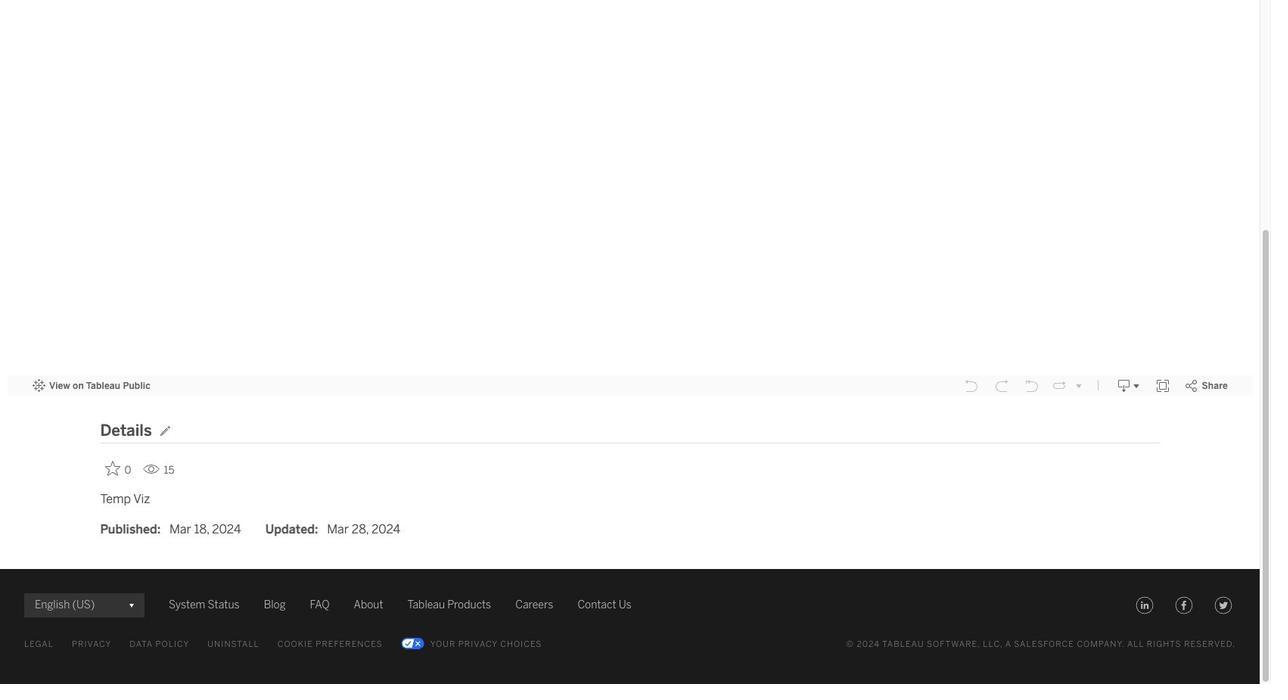 Task type: vqa. For each thing, say whether or not it's contained in the screenshot.
See All at the right of the page
no



Task type: describe. For each thing, give the bounding box(es) containing it.
Add Favorite button
[[100, 456, 137, 481]]

add favorite image
[[105, 461, 120, 476]]



Task type: locate. For each thing, give the bounding box(es) containing it.
selected language element
[[35, 593, 134, 618]]



